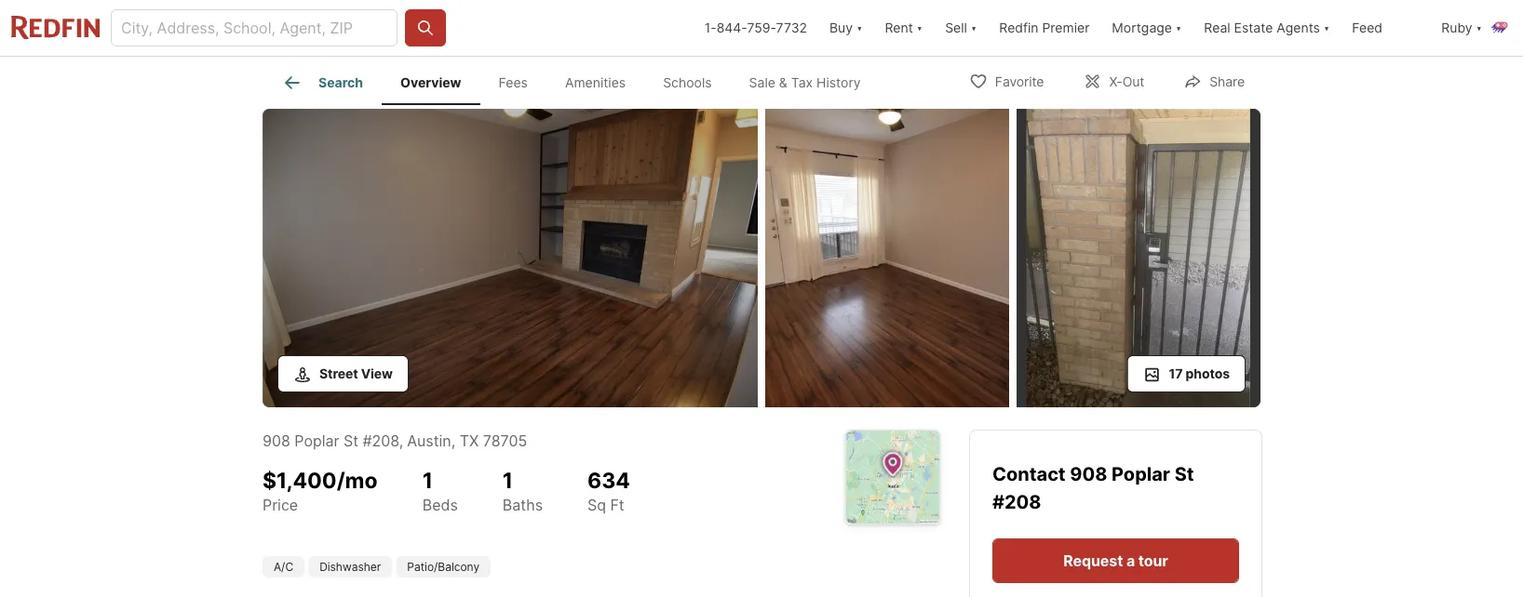 Task type: locate. For each thing, give the bounding box(es) containing it.
poplar for 908 poplar st #208 , austin , tx 78705
[[295, 432, 339, 450]]

▾ right rent
[[917, 20, 923, 36]]

▾ for sell ▾
[[971, 20, 977, 36]]

1 vertical spatial poplar
[[1112, 463, 1171, 486]]

908 up $1,400 at bottom left
[[263, 432, 290, 450]]

1 horizontal spatial 1
[[503, 467, 513, 494]]

ruby
[[1442, 20, 1473, 36]]

sq
[[588, 496, 606, 515]]

sell ▾ button
[[945, 0, 977, 56]]

share button
[[1168, 62, 1261, 100]]

1 inside 1 beds
[[423, 467, 433, 494]]

908 inside the '908 poplar st #208'
[[1070, 463, 1108, 486]]

1 horizontal spatial st
[[1175, 463, 1194, 486]]

0 vertical spatial #208
[[363, 432, 399, 450]]

▾ left user photo
[[1477, 20, 1483, 36]]

, left tx
[[451, 432, 456, 450]]

map entry image
[[847, 431, 940, 524]]

schools tab
[[645, 61, 731, 105]]

poplar up a
[[1112, 463, 1171, 486]]

▾ right sell
[[971, 20, 977, 36]]

mortgage ▾
[[1112, 20, 1182, 36]]

0 horizontal spatial image image
[[263, 109, 758, 408]]

request a tour
[[1064, 552, 1168, 570]]

0 horizontal spatial ,
[[399, 432, 403, 450]]

1
[[423, 467, 433, 494], [503, 467, 513, 494]]

1 ▾ from the left
[[857, 20, 863, 36]]

rent ▾
[[885, 20, 923, 36]]

1 up beds
[[423, 467, 433, 494]]

#208 inside the '908 poplar st #208'
[[993, 491, 1042, 514]]

0 horizontal spatial 908
[[263, 432, 290, 450]]

▾ for rent ▾
[[917, 20, 923, 36]]

1 up baths
[[503, 467, 513, 494]]

1 horizontal spatial #208
[[993, 491, 1042, 514]]

1 vertical spatial #208
[[993, 491, 1042, 514]]

908 up request
[[1070, 463, 1108, 486]]

1 vertical spatial 908
[[1070, 463, 1108, 486]]

search
[[319, 75, 363, 91]]

view
[[361, 366, 393, 382]]

poplar up $1,400 at bottom left
[[295, 432, 339, 450]]

sale & tax history
[[749, 75, 861, 91]]

2 ▾ from the left
[[917, 20, 923, 36]]

contact
[[993, 463, 1070, 486]]

poplar inside the '908 poplar st #208'
[[1112, 463, 1171, 486]]

0 horizontal spatial 1
[[423, 467, 433, 494]]

908
[[263, 432, 290, 450], [1070, 463, 1108, 486]]

buy ▾
[[830, 20, 863, 36]]

2 image image from the left
[[766, 109, 1009, 408]]

1 inside 1 baths
[[503, 467, 513, 494]]

2 horizontal spatial image image
[[1017, 109, 1261, 408]]

a/c
[[274, 561, 293, 574]]

premier
[[1043, 20, 1090, 36]]

st inside the '908 poplar st #208'
[[1175, 463, 1194, 486]]

0 horizontal spatial st
[[344, 432, 359, 450]]

buy ▾ button
[[819, 0, 874, 56]]

rent ▾ button
[[885, 0, 923, 56]]

▾ for mortgage ▾
[[1176, 20, 1182, 36]]

image image
[[263, 109, 758, 408], [766, 109, 1009, 408], [1017, 109, 1261, 408]]

1 1 from the left
[[423, 467, 433, 494]]

#208 for 908 poplar st #208 , austin , tx 78705
[[363, 432, 399, 450]]

▾ right agents
[[1324, 20, 1330, 36]]

1 , from the left
[[399, 432, 403, 450]]

sale
[[749, 75, 776, 91]]

agents
[[1277, 20, 1320, 36]]

street view button
[[278, 356, 409, 393]]

sell ▾
[[945, 20, 977, 36]]

1 horizontal spatial 908
[[1070, 463, 1108, 486]]

tab list
[[263, 57, 895, 105]]

5 ▾ from the left
[[1324, 20, 1330, 36]]

price
[[263, 496, 298, 514]]

amenities tab
[[547, 61, 645, 105]]

st for 908 poplar st #208 , austin , tx 78705
[[344, 432, 359, 450]]

buy
[[830, 20, 853, 36]]

ruby ▾
[[1442, 20, 1483, 36]]

request a tour button
[[993, 539, 1240, 584]]

#208
[[363, 432, 399, 450], [993, 491, 1042, 514]]

634
[[588, 467, 630, 494]]

17
[[1169, 366, 1183, 382]]

st
[[344, 432, 359, 450], [1175, 463, 1194, 486]]

#208 down contact on the right
[[993, 491, 1042, 514]]

rent ▾ button
[[874, 0, 934, 56]]

photos
[[1186, 366, 1230, 382]]

share
[[1210, 74, 1245, 90]]

3 ▾ from the left
[[971, 20, 977, 36]]

6 ▾ from the left
[[1477, 20, 1483, 36]]

0 horizontal spatial poplar
[[295, 432, 339, 450]]

1 baths
[[503, 467, 543, 514]]

908 for 908 poplar st #208 , austin , tx 78705
[[263, 432, 290, 450]]

street
[[319, 366, 358, 382]]

1 vertical spatial st
[[1175, 463, 1194, 486]]

634 sq ft
[[588, 467, 630, 515]]

, left austin at the bottom of page
[[399, 432, 403, 450]]

redfin premier button
[[988, 0, 1101, 56]]

0 vertical spatial 908
[[263, 432, 290, 450]]

,
[[399, 432, 403, 450], [451, 432, 456, 450]]

feed button
[[1341, 0, 1431, 56]]

▾ right mortgage
[[1176, 20, 1182, 36]]

user photo image
[[1490, 17, 1512, 39]]

0 horizontal spatial #208
[[363, 432, 399, 450]]

0 vertical spatial poplar
[[295, 432, 339, 450]]

feed
[[1352, 20, 1383, 36]]

▾
[[857, 20, 863, 36], [917, 20, 923, 36], [971, 20, 977, 36], [1176, 20, 1182, 36], [1324, 20, 1330, 36], [1477, 20, 1483, 36]]

4 ▾ from the left
[[1176, 20, 1182, 36]]

1 horizontal spatial poplar
[[1112, 463, 1171, 486]]

tx
[[460, 432, 479, 450]]

poplar
[[295, 432, 339, 450], [1112, 463, 1171, 486]]

patio/balcony
[[407, 561, 480, 574]]

1 horizontal spatial image image
[[766, 109, 1009, 408]]

▾ right buy at the right of page
[[857, 20, 863, 36]]

#208 up the /mo
[[363, 432, 399, 450]]

tab list containing search
[[263, 57, 895, 105]]

dishwasher
[[320, 561, 381, 574]]

rent
[[885, 20, 913, 36]]

1 for 1 beds
[[423, 467, 433, 494]]

1 horizontal spatial ,
[[451, 432, 456, 450]]

0 vertical spatial st
[[344, 432, 359, 450]]

tour
[[1139, 552, 1168, 570]]

2 1 from the left
[[503, 467, 513, 494]]



Task type: vqa. For each thing, say whether or not it's contained in the screenshot.
78705
yes



Task type: describe. For each thing, give the bounding box(es) containing it.
estate
[[1234, 20, 1273, 36]]

favorite
[[995, 74, 1044, 90]]

17 photos button
[[1127, 356, 1246, 393]]

City, Address, School, Agent, ZIP search field
[[111, 9, 398, 47]]

real estate agents ▾ button
[[1193, 0, 1341, 56]]

out
[[1123, 74, 1145, 90]]

fees tab
[[480, 61, 547, 105]]

ft
[[610, 496, 625, 515]]

x-
[[1110, 74, 1123, 90]]

baths
[[503, 496, 543, 514]]

17 photos
[[1169, 366, 1230, 382]]

favorite button
[[953, 62, 1060, 100]]

austin
[[407, 432, 451, 450]]

$1,400
[[263, 467, 337, 494]]

beds
[[423, 496, 458, 514]]

7732
[[776, 20, 807, 36]]

#208 for 908 poplar st #208
[[993, 491, 1042, 514]]

street view
[[319, 366, 393, 382]]

buy ▾ button
[[830, 0, 863, 56]]

sale & tax history tab
[[731, 61, 880, 105]]

sell
[[945, 20, 967, 36]]

real
[[1204, 20, 1231, 36]]

real estate agents ▾ link
[[1204, 0, 1330, 56]]

1-844-759-7732 link
[[705, 20, 807, 36]]

tax
[[791, 75, 813, 91]]

redfin premier
[[999, 20, 1090, 36]]

1 beds
[[423, 467, 458, 514]]

759-
[[747, 20, 776, 36]]

1 for 1 baths
[[503, 467, 513, 494]]

78705
[[483, 432, 527, 450]]

908 for 908 poplar st #208
[[1070, 463, 1108, 486]]

search link
[[281, 72, 363, 94]]

overview
[[401, 75, 461, 91]]

908 poplar st #208 , austin , tx 78705
[[263, 432, 527, 450]]

schools
[[663, 75, 712, 91]]

st for 908 poplar st #208
[[1175, 463, 1194, 486]]

request
[[1064, 552, 1123, 570]]

history
[[817, 75, 861, 91]]

▾ for buy ▾
[[857, 20, 863, 36]]

submit search image
[[416, 19, 435, 37]]

1-
[[705, 20, 717, 36]]

x-out
[[1110, 74, 1145, 90]]

real estate agents ▾
[[1204, 20, 1330, 36]]

poplar for 908 poplar st #208
[[1112, 463, 1171, 486]]

3 image image from the left
[[1017, 109, 1261, 408]]

amenities
[[565, 75, 626, 91]]

1 image image from the left
[[263, 109, 758, 408]]

mortgage ▾ button
[[1101, 0, 1193, 56]]

2 , from the left
[[451, 432, 456, 450]]

844-
[[717, 20, 747, 36]]

&
[[779, 75, 788, 91]]

mortgage ▾ button
[[1112, 0, 1182, 56]]

x-out button
[[1068, 62, 1161, 100]]

a
[[1127, 552, 1135, 570]]

overview tab
[[382, 61, 480, 105]]

1-844-759-7732
[[705, 20, 807, 36]]

sell ▾ button
[[934, 0, 988, 56]]

$1,400 /mo price
[[263, 467, 378, 514]]

▾ for ruby ▾
[[1477, 20, 1483, 36]]

mortgage
[[1112, 20, 1172, 36]]

fees
[[499, 75, 528, 91]]

908 poplar st #208
[[993, 463, 1194, 514]]

redfin
[[999, 20, 1039, 36]]

/mo
[[337, 467, 378, 494]]



